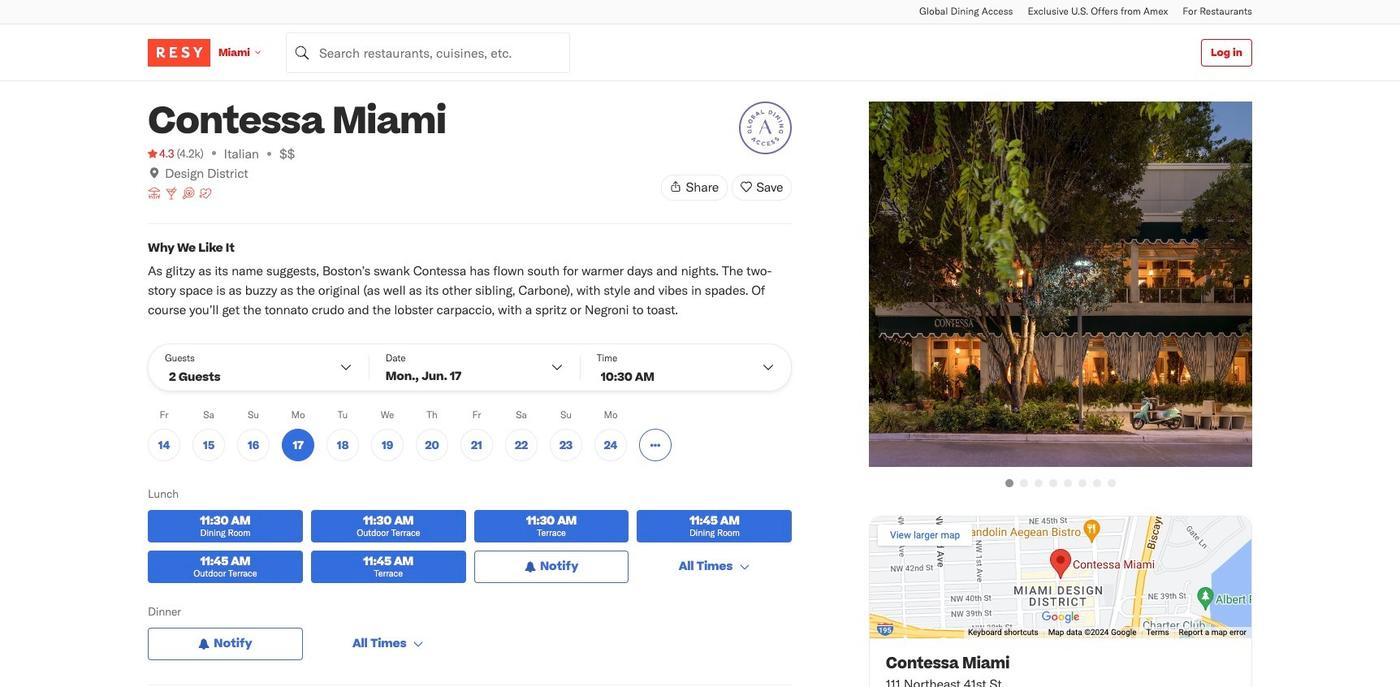 Task type: locate. For each thing, give the bounding box(es) containing it.
None field
[[286, 32, 570, 73]]

Search restaurants, cuisines, etc. text field
[[286, 32, 570, 73]]



Task type: vqa. For each thing, say whether or not it's contained in the screenshot.
CLEAR SEARCH Icon
no



Task type: describe. For each thing, give the bounding box(es) containing it.
4.3 out of 5 stars image
[[148, 145, 174, 162]]



